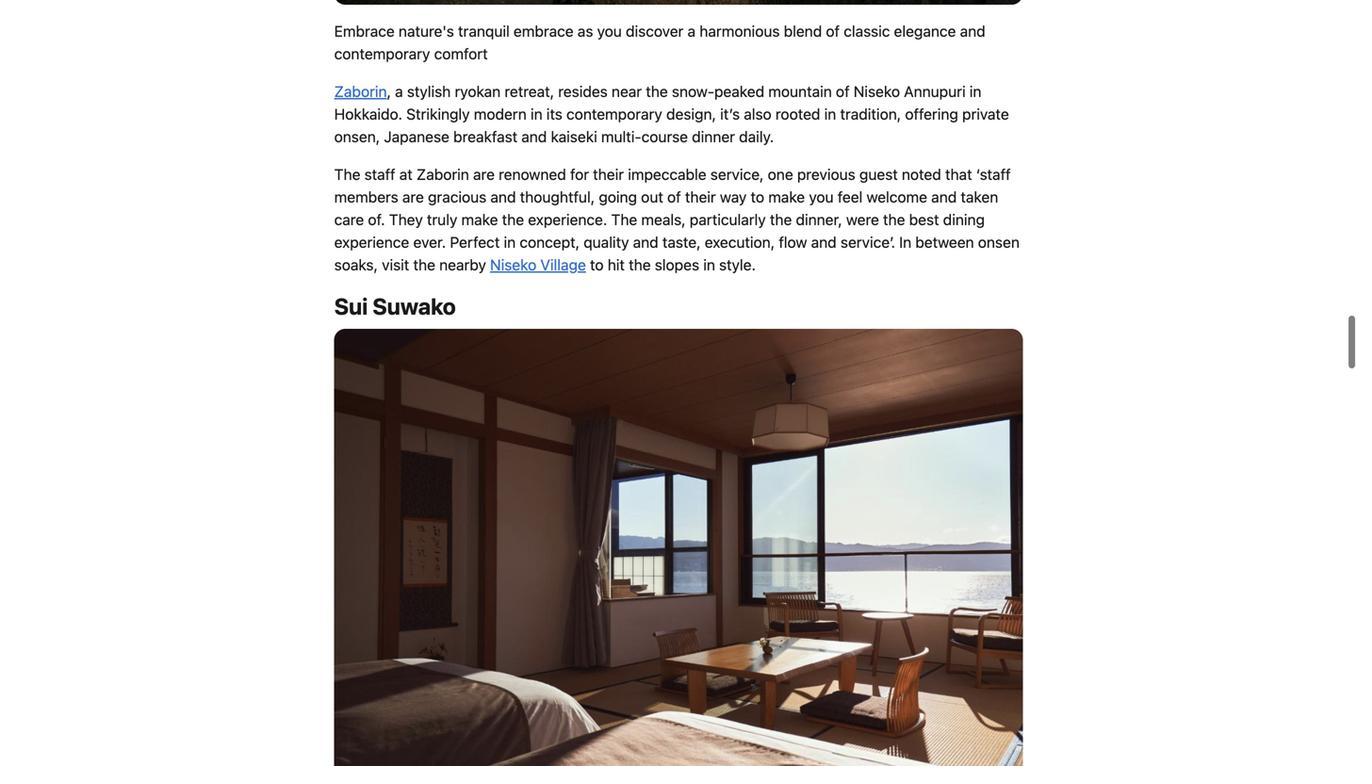Task type: vqa. For each thing, say whether or not it's contained in the screenshot.
the search
no



Task type: describe. For each thing, give the bounding box(es) containing it.
the inside , a stylish ryokan retreat, resides near the snow-peaked mountain of niseko annupuri in hokkaido. strikingly modern in its contemporary design, it's also rooted in tradition, offering private onsen, japanese breakfast and kaiseki multi-course dinner daily.
[[646, 83, 668, 100]]

1 vertical spatial make
[[462, 211, 498, 229]]

0 horizontal spatial their
[[593, 166, 624, 183]]

niseko inside , a stylish ryokan retreat, resides near the snow-peaked mountain of niseko annupuri in hokkaido. strikingly modern in its contemporary design, it's also rooted in tradition, offering private onsen, japanese breakfast and kaiseki multi-course dinner daily.
[[854, 83, 901, 100]]

its
[[547, 105, 563, 123]]

taken
[[961, 188, 999, 206]]

embrace nature's tranquil embrace as you discover a harmonious blend of classic elegance and contemporary comfort
[[334, 22, 986, 63]]

were
[[847, 211, 880, 229]]

near
[[612, 83, 642, 100]]

perfect
[[450, 233, 500, 251]]

snow-
[[672, 83, 715, 100]]

ever.
[[413, 233, 446, 251]]

between
[[916, 233, 975, 251]]

dinner
[[692, 128, 736, 146]]

the right hit
[[629, 256, 651, 274]]

,
[[387, 83, 391, 100]]

0 horizontal spatial are
[[403, 188, 424, 206]]

nature's
[[399, 22, 454, 40]]

concept,
[[520, 233, 580, 251]]

meals,
[[642, 211, 686, 229]]

a inside , a stylish ryokan retreat, resides near the snow-peaked mountain of niseko annupuri in hokkaido. strikingly modern in its contemporary design, it's also rooted in tradition, offering private onsen, japanese breakfast and kaiseki multi-course dinner daily.
[[395, 83, 403, 100]]

dining
[[944, 211, 985, 229]]

peaked
[[715, 83, 765, 100]]

also
[[744, 105, 772, 123]]

niseko village to hit the slopes in style.
[[490, 256, 756, 274]]

gracious
[[428, 188, 487, 206]]

previous
[[798, 166, 856, 183]]

0 vertical spatial make
[[769, 188, 806, 206]]

0 vertical spatial the
[[334, 166, 361, 183]]

impeccable
[[628, 166, 707, 183]]

, a stylish ryokan retreat, resides near the snow-peaked mountain of niseko annupuri in hokkaido. strikingly modern in its contemporary design, it's also rooted in tradition, offering private onsen, japanese breakfast and kaiseki multi-course dinner daily.
[[334, 83, 1010, 146]]

noted
[[902, 166, 942, 183]]

hokkaido.
[[334, 105, 403, 123]]

annupuri
[[905, 83, 966, 100]]

offering
[[906, 105, 959, 123]]

truly
[[427, 211, 458, 229]]

you inside "embrace nature's tranquil embrace as you discover a harmonious blend of classic elegance and contemporary comfort"
[[598, 22, 622, 40]]

service,
[[711, 166, 764, 183]]

onsen,
[[334, 128, 380, 146]]

resides
[[559, 83, 608, 100]]

experience
[[334, 233, 410, 251]]

modern
[[474, 105, 527, 123]]

1 vertical spatial their
[[685, 188, 716, 206]]

design,
[[667, 105, 717, 123]]

thoughtful,
[[520, 188, 595, 206]]

and down dinner,
[[812, 233, 837, 251]]

dinner,
[[796, 211, 843, 229]]

slopes
[[655, 256, 700, 274]]

for
[[571, 166, 589, 183]]

and inside "embrace nature's tranquil embrace as you discover a harmonious blend of classic elegance and contemporary comfort"
[[961, 22, 986, 40]]

of.
[[368, 211, 385, 229]]

blend
[[784, 22, 823, 40]]

'staff
[[977, 166, 1011, 183]]

hit
[[608, 256, 625, 274]]

out
[[641, 188, 664, 206]]

1 vertical spatial niseko
[[490, 256, 537, 274]]

going
[[599, 188, 638, 206]]

mountain
[[769, 83, 832, 100]]

elegance
[[895, 22, 957, 40]]

embrace
[[334, 22, 395, 40]]

and down renowned
[[491, 188, 516, 206]]

style.
[[720, 256, 756, 274]]

retreat,
[[505, 83, 555, 100]]

of inside , a stylish ryokan retreat, resides near the snow-peaked mountain of niseko annupuri in hokkaido. strikingly modern in its contemporary design, it's also rooted in tradition, offering private onsen, japanese breakfast and kaiseki multi-course dinner daily.
[[836, 83, 850, 100]]

1 horizontal spatial are
[[473, 166, 495, 183]]

rooted
[[776, 105, 821, 123]]

sui suwako
[[334, 293, 456, 320]]

contemporary inside , a stylish ryokan retreat, resides near the snow-peaked mountain of niseko annupuri in hokkaido. strikingly modern in its contemporary design, it's also rooted in tradition, offering private onsen, japanese breakfast and kaiseki multi-course dinner daily.
[[567, 105, 663, 123]]

they
[[389, 211, 423, 229]]

1 horizontal spatial the
[[612, 211, 638, 229]]

feel
[[838, 188, 863, 206]]

way
[[720, 188, 747, 206]]

tranquil
[[458, 22, 510, 40]]



Task type: locate. For each thing, give the bounding box(es) containing it.
0 vertical spatial are
[[473, 166, 495, 183]]

discover
[[626, 22, 684, 40]]

and inside , a stylish ryokan retreat, resides near the snow-peaked mountain of niseko annupuri in hokkaido. strikingly modern in its contemporary design, it's also rooted in tradition, offering private onsen, japanese breakfast and kaiseki multi-course dinner daily.
[[522, 128, 547, 146]]

a right "discover"
[[688, 22, 696, 40]]

0 horizontal spatial a
[[395, 83, 403, 100]]

1 horizontal spatial contemporary
[[567, 105, 663, 123]]

0 horizontal spatial zaborin
[[334, 83, 387, 100]]

in left style. at the right of the page
[[704, 256, 716, 274]]

1 horizontal spatial niseko
[[854, 83, 901, 100]]

1 vertical spatial contemporary
[[567, 105, 663, 123]]

combined with the simplicity of tatami, this japanese room offers a stunning view of lake suwa image
[[334, 329, 1024, 767]]

make down one
[[769, 188, 806, 206]]

course
[[642, 128, 688, 146]]

best
[[910, 211, 940, 229]]

0 vertical spatial their
[[593, 166, 624, 183]]

0 horizontal spatial contemporary
[[334, 45, 430, 63]]

onsen
[[979, 233, 1020, 251]]

and down its
[[522, 128, 547, 146]]

are down the at
[[403, 188, 424, 206]]

to left hit
[[590, 256, 604, 274]]

their left the way
[[685, 188, 716, 206]]

visit
[[382, 256, 410, 274]]

are
[[473, 166, 495, 183], [403, 188, 424, 206]]

suwako
[[373, 293, 456, 320]]

the down 'welcome'
[[884, 211, 906, 229]]

members
[[334, 188, 399, 206]]

nearby
[[440, 256, 486, 274]]

0 vertical spatial a
[[688, 22, 696, 40]]

0 horizontal spatial the
[[334, 166, 361, 183]]

1 vertical spatial zaborin
[[417, 166, 469, 183]]

to
[[751, 188, 765, 206], [590, 256, 604, 274]]

zaborin up the hokkaido.
[[334, 83, 387, 100]]

in up the private
[[970, 83, 982, 100]]

embrace
[[514, 22, 574, 40]]

0 vertical spatial contemporary
[[334, 45, 430, 63]]

welcome
[[867, 188, 928, 206]]

1 horizontal spatial to
[[751, 188, 765, 206]]

niseko
[[854, 83, 901, 100], [490, 256, 537, 274]]

strikingly
[[407, 105, 470, 123]]

village
[[541, 256, 586, 274]]

a
[[688, 22, 696, 40], [395, 83, 403, 100]]

0 horizontal spatial make
[[462, 211, 498, 229]]

1 horizontal spatial a
[[688, 22, 696, 40]]

you
[[598, 22, 622, 40], [809, 188, 834, 206]]

soaks,
[[334, 256, 378, 274]]

1 vertical spatial of
[[836, 83, 850, 100]]

0 vertical spatial you
[[598, 22, 622, 40]]

0 horizontal spatial to
[[590, 256, 604, 274]]

and right elegance
[[961, 22, 986, 40]]

experience.
[[528, 211, 608, 229]]

zaborin link
[[334, 83, 387, 100]]

1 vertical spatial the
[[612, 211, 638, 229]]

zaborin inside the staff at zaborin are renowned for their impeccable service, one previous guest noted that 'staff members are gracious and thoughtful, going out of their way to make you feel welcome and taken care of. they truly make the experience. the meals, particularly the dinner, were the best dining experience ever. perfect in concept, quality and taste, execution, flow and service'. in between onsen soaks, visit the nearby
[[417, 166, 469, 183]]

you up dinner,
[[809, 188, 834, 206]]

stylish
[[407, 83, 451, 100]]

of inside the staff at zaborin are renowned for their impeccable service, one previous guest noted that 'staff members are gracious and thoughtful, going out of their way to make you feel welcome and taken care of. they truly make the experience. the meals, particularly the dinner, were the best dining experience ever. perfect in concept, quality and taste, execution, flow and service'. in between onsen soaks, visit the nearby
[[668, 188, 682, 206]]

contemporary
[[334, 45, 430, 63], [567, 105, 663, 123]]

harmonious
[[700, 22, 780, 40]]

in left its
[[531, 105, 543, 123]]

as
[[578, 22, 594, 40]]

classic
[[844, 22, 891, 40]]

zaborin
[[334, 83, 387, 100], [417, 166, 469, 183]]

the up concept, on the top left of the page
[[502, 211, 524, 229]]

daily.
[[740, 128, 774, 146]]

multi-
[[602, 128, 642, 146]]

of
[[827, 22, 840, 40], [836, 83, 850, 100], [668, 188, 682, 206]]

in
[[970, 83, 982, 100], [531, 105, 543, 123], [825, 105, 837, 123], [504, 233, 516, 251], [704, 256, 716, 274]]

japanese
[[384, 128, 450, 146]]

it's
[[721, 105, 740, 123]]

the up members
[[334, 166, 361, 183]]

guest
[[860, 166, 898, 183]]

1 vertical spatial a
[[395, 83, 403, 100]]

their up going
[[593, 166, 624, 183]]

of right out
[[668, 188, 682, 206]]

service'.
[[841, 233, 896, 251]]

make
[[769, 188, 806, 206], [462, 211, 498, 229]]

flow
[[779, 233, 808, 251]]

and
[[961, 22, 986, 40], [522, 128, 547, 146], [491, 188, 516, 206], [932, 188, 957, 206], [633, 233, 659, 251], [812, 233, 837, 251]]

contemporary up multi-
[[567, 105, 663, 123]]

private
[[963, 105, 1010, 123]]

execution,
[[705, 233, 775, 251]]

of up tradition,
[[836, 83, 850, 100]]

particularly
[[690, 211, 766, 229]]

0 horizontal spatial you
[[598, 22, 622, 40]]

1 horizontal spatial zaborin
[[417, 166, 469, 183]]

tradition,
[[841, 105, 902, 123]]

you inside the staff at zaborin are renowned for their impeccable service, one previous guest noted that 'staff members are gracious and thoughtful, going out of their way to make you feel welcome and taken care of. they truly make the experience. the meals, particularly the dinner, were the best dining experience ever. perfect in concept, quality and taste, execution, flow and service'. in between onsen soaks, visit the nearby
[[809, 188, 834, 206]]

in inside the staff at zaborin are renowned for their impeccable service, one previous guest noted that 'staff members are gracious and thoughtful, going out of their way to make you feel welcome and taken care of. they truly make the experience. the meals, particularly the dinner, were the best dining experience ever. perfect in concept, quality and taste, execution, flow and service'. in between onsen soaks, visit the nearby
[[504, 233, 516, 251]]

one
[[768, 166, 794, 183]]

in right rooted on the top right of page
[[825, 105, 837, 123]]

care
[[334, 211, 364, 229]]

that
[[946, 166, 973, 183]]

breakfast
[[454, 128, 518, 146]]

1 horizontal spatial make
[[769, 188, 806, 206]]

quality
[[584, 233, 629, 251]]

0 vertical spatial to
[[751, 188, 765, 206]]

kaiseki
[[551, 128, 598, 146]]

and down that
[[932, 188, 957, 206]]

1 horizontal spatial you
[[809, 188, 834, 206]]

0 horizontal spatial niseko
[[490, 256, 537, 274]]

0 vertical spatial zaborin
[[334, 83, 387, 100]]

2 vertical spatial of
[[668, 188, 682, 206]]

make up perfect
[[462, 211, 498, 229]]

the down ever.
[[414, 256, 436, 274]]

the right near on the top left of the page
[[646, 83, 668, 100]]

niseko down concept, on the top left of the page
[[490, 256, 537, 274]]

in right perfect
[[504, 233, 516, 251]]

the down going
[[612, 211, 638, 229]]

1 vertical spatial you
[[809, 188, 834, 206]]

0 vertical spatial niseko
[[854, 83, 901, 100]]

of inside "embrace nature's tranquil embrace as you discover a harmonious blend of classic elegance and contemporary comfort"
[[827, 22, 840, 40]]

comfort
[[434, 45, 488, 63]]

0 vertical spatial of
[[827, 22, 840, 40]]

to right the way
[[751, 188, 765, 206]]

a right ,
[[395, 83, 403, 100]]

you right as
[[598, 22, 622, 40]]

sui
[[334, 293, 368, 320]]

contemporary down embrace
[[334, 45, 430, 63]]

are up gracious
[[473, 166, 495, 183]]

of right blend
[[827, 22, 840, 40]]

the up flow
[[770, 211, 792, 229]]

niseko village link
[[490, 256, 586, 274]]

a inside "embrace nature's tranquil embrace as you discover a harmonious blend of classic elegance and contemporary comfort"
[[688, 22, 696, 40]]

in
[[900, 233, 912, 251]]

their
[[593, 166, 624, 183], [685, 188, 716, 206]]

staff
[[365, 166, 396, 183]]

taste,
[[663, 233, 701, 251]]

at
[[400, 166, 413, 183]]

the staff at zaborin are renowned for their impeccable service, one previous guest noted that 'staff members are gracious and thoughtful, going out of their way to make you feel welcome and taken care of. they truly make the experience. the meals, particularly the dinner, were the best dining experience ever. perfect in concept, quality and taste, execution, flow and service'. in between onsen soaks, visit the nearby
[[334, 166, 1020, 274]]

1 horizontal spatial their
[[685, 188, 716, 206]]

renowned
[[499, 166, 567, 183]]

the
[[646, 83, 668, 100], [502, 211, 524, 229], [770, 211, 792, 229], [884, 211, 906, 229], [414, 256, 436, 274], [629, 256, 651, 274]]

1 vertical spatial are
[[403, 188, 424, 206]]

zaborin up gracious
[[417, 166, 469, 183]]

contemporary inside "embrace nature's tranquil embrace as you discover a harmonious blend of classic elegance and contemporary comfort"
[[334, 45, 430, 63]]

ryokan
[[455, 83, 501, 100]]

1 vertical spatial to
[[590, 256, 604, 274]]

and down "meals,"
[[633, 233, 659, 251]]

niseko up tradition,
[[854, 83, 901, 100]]

to inside the staff at zaborin are renowned for their impeccable service, one previous guest noted that 'staff members are gracious and thoughtful, going out of their way to make you feel welcome and taken care of. they truly make the experience. the meals, particularly the dinner, were the best dining experience ever. perfect in concept, quality and taste, execution, flow and service'. in between onsen soaks, visit the nearby
[[751, 188, 765, 206]]



